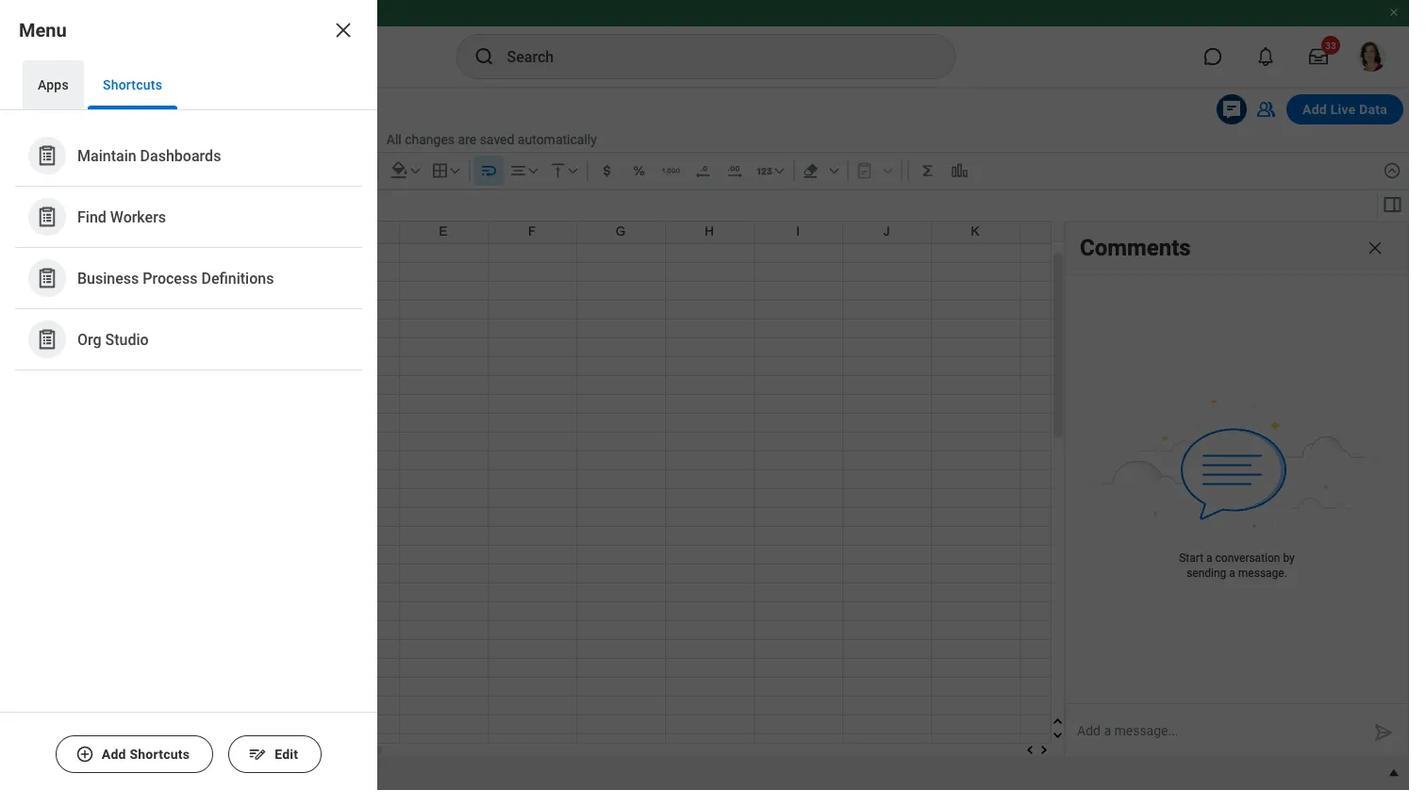 Task type: vqa. For each thing, say whether or not it's contained in the screenshot.
SEARCH WORKDAY search box
no



Task type: locate. For each thing, give the bounding box(es) containing it.
clipboard image inside find workers link
[[35, 205, 59, 229]]

a down the conversation
[[1230, 567, 1236, 580]]

clipboard image
[[35, 144, 59, 167], [35, 267, 59, 290]]

view
[[102, 766, 130, 781]]

1 clipboard image from the top
[[35, 205, 59, 229]]

None text field
[[2, 192, 56, 219]]

find workers link
[[19, 191, 359, 243]]

add
[[1303, 101, 1327, 117], [102, 747, 126, 763]]

apps button
[[23, 60, 84, 109]]

clipboard image for find workers
[[35, 205, 59, 229]]

clipboard image inside org studio link
[[35, 328, 59, 351]]

1 horizontal spatial x image
[[1366, 239, 1385, 258]]

search image
[[473, 45, 496, 68]]

a
[[1207, 551, 1213, 565], [1230, 567, 1236, 580]]

clipboard image for business process definitions
[[35, 267, 59, 290]]

0 horizontal spatial add
[[102, 747, 126, 763]]

0 vertical spatial add
[[1303, 101, 1327, 117]]

add inside "button"
[[102, 747, 126, 763]]

0 vertical spatial clipboard image
[[35, 144, 59, 167]]

2 clipboard image from the top
[[35, 267, 59, 290]]

toolbar container region
[[0, 152, 1376, 190]]

sheets?
[[218, 98, 286, 120]]

add left live
[[1303, 101, 1327, 117]]

application
[[1066, 705, 1409, 758]]

details view button
[[50, 757, 138, 787]]

shortcuts up just
[[103, 77, 162, 92]]

formula editor image
[[1382, 193, 1404, 216]]

1 vertical spatial clipboard image
[[35, 328, 59, 351]]

org studio link
[[19, 313, 359, 366]]

x image
[[332, 19, 355, 42], [1366, 239, 1385, 258]]

x image inside comments region
[[1366, 239, 1385, 258]]

clipboard image left fx image at the top left of page
[[35, 205, 59, 229]]

1 horizontal spatial add
[[1303, 101, 1327, 117]]

1 vertical spatial x image
[[1366, 239, 1385, 258]]

is this just google sheets? button
[[51, 96, 320, 123]]

banner
[[0, 0, 1409, 87]]

list
[[0, 110, 377, 386]]

1 vertical spatial clipboard image
[[35, 267, 59, 290]]

by
[[1283, 551, 1295, 565]]

profile logan mcneil element
[[1345, 36, 1398, 77]]

clipboard image inside the business process definitions link
[[35, 267, 59, 290]]

apps
[[38, 77, 69, 92]]

remove zero image
[[694, 161, 713, 180]]

just
[[117, 98, 148, 120]]

global navigation dialog
[[0, 0, 377, 791]]

clipboard image inside maintain dashboards link
[[35, 144, 59, 167]]

add for add live data
[[1303, 101, 1327, 117]]

0 vertical spatial shortcuts
[[103, 77, 162, 92]]

data
[[1360, 101, 1388, 117]]

1 horizontal spatial a
[[1230, 567, 1236, 580]]

1 vertical spatial shortcuts
[[130, 747, 190, 763]]

process
[[143, 269, 198, 287]]

shortcuts up view
[[130, 747, 190, 763]]

live
[[1331, 101, 1356, 117]]

0 horizontal spatial x image
[[332, 19, 355, 42]]

percentage image
[[630, 161, 649, 180]]

clipboard image
[[35, 205, 59, 229], [35, 328, 59, 351]]

add up view
[[102, 747, 126, 763]]

menus menu bar
[[49, 125, 379, 152]]

0 vertical spatial x image
[[332, 19, 355, 42]]

business process definitions
[[77, 269, 274, 287]]

tab list
[[0, 60, 377, 110]]

0 vertical spatial a
[[1207, 551, 1213, 565]]

plus circle image
[[75, 745, 94, 764]]

shortcuts inside button
[[103, 77, 162, 92]]

a up sending at the bottom of page
[[1207, 551, 1213, 565]]

fx image
[[60, 194, 83, 217]]

add inside button
[[1303, 101, 1327, 117]]

maintain
[[77, 146, 136, 164]]

workers
[[110, 208, 166, 226]]

clipboard image left maintain
[[35, 144, 59, 167]]

is this just google sheets?
[[60, 98, 286, 120]]

1 clipboard image from the top
[[35, 144, 59, 167]]

0 vertical spatial clipboard image
[[35, 205, 59, 229]]

details view
[[58, 766, 130, 781]]

1 vertical spatial add
[[102, 747, 126, 763]]

clipboard image left business
[[35, 267, 59, 290]]

start
[[1180, 551, 1204, 565]]

shortcuts button
[[88, 60, 178, 109]]

org
[[77, 330, 102, 348]]

clipboard image left org at the top of the page
[[35, 328, 59, 351]]

tab list containing apps
[[0, 60, 377, 110]]

send image
[[1373, 722, 1395, 744]]

find workers
[[77, 208, 166, 226]]

shortcuts
[[103, 77, 162, 92], [130, 747, 190, 763]]

edit button
[[228, 736, 322, 774]]

grid
[[0, 221, 1409, 791]]

2 clipboard image from the top
[[35, 328, 59, 351]]



Task type: describe. For each thing, give the bounding box(es) containing it.
activity stream image
[[1221, 98, 1243, 121]]

automatically
[[518, 132, 597, 147]]

find
[[77, 208, 106, 226]]

maintain dashboards
[[77, 146, 221, 164]]

this
[[80, 98, 112, 120]]

all changes are saved automatically
[[387, 132, 597, 147]]

chevron up circle image
[[1383, 161, 1402, 180]]

comments region
[[1066, 222, 1409, 758]]

business process definitions link
[[19, 252, 359, 305]]

definitions
[[201, 269, 274, 287]]

menu
[[19, 19, 67, 41]]

details
[[58, 766, 98, 781]]

sending
[[1187, 567, 1227, 580]]

x image for comments
[[1366, 239, 1385, 258]]

dashboards
[[140, 146, 221, 164]]

shortcuts inside "button"
[[130, 747, 190, 763]]

maintain dashboards link
[[19, 129, 359, 182]]

autosum image
[[919, 161, 937, 180]]

notifications large image
[[1257, 47, 1276, 66]]

text edit image
[[248, 745, 267, 764]]

message.
[[1239, 567, 1288, 580]]

add live data button
[[1287, 94, 1404, 125]]

inbox large image
[[1309, 47, 1328, 66]]

x image for menu
[[332, 19, 355, 42]]

1 vertical spatial a
[[1230, 567, 1236, 580]]

saved
[[480, 132, 515, 147]]

studio
[[105, 330, 149, 348]]

text wrap image
[[480, 161, 499, 180]]

dollar sign image
[[598, 161, 617, 180]]

Add a message... text field
[[1066, 705, 1367, 758]]

clipboard image for maintain dashboards
[[35, 144, 59, 167]]

is
[[60, 98, 76, 120]]

conversation
[[1216, 551, 1281, 565]]

media classroom image
[[1255, 98, 1277, 121]]

add live data
[[1303, 101, 1388, 117]]

add shortcuts
[[102, 747, 190, 763]]

add for add shortcuts
[[102, 747, 126, 763]]

clipboard image for org studio
[[35, 328, 59, 351]]

eraser image
[[802, 161, 821, 180]]

are
[[458, 132, 477, 147]]

chart image
[[951, 161, 970, 180]]

start a conversation by sending a message.
[[1180, 551, 1295, 580]]

all
[[387, 132, 402, 147]]

comments
[[1080, 234, 1191, 261]]

org studio
[[77, 330, 149, 348]]

edit
[[275, 747, 298, 763]]

close environment banner image
[[1389, 7, 1400, 18]]

business
[[77, 269, 139, 287]]

add shortcuts button
[[55, 736, 213, 774]]

google
[[153, 98, 213, 120]]

thousands comma image
[[662, 161, 681, 180]]

all changes are saved automatically button
[[379, 131, 597, 148]]

0 horizontal spatial a
[[1207, 551, 1213, 565]]

add zero image
[[726, 161, 745, 180]]

list containing maintain dashboards
[[0, 110, 377, 386]]

changes
[[405, 132, 455, 147]]



